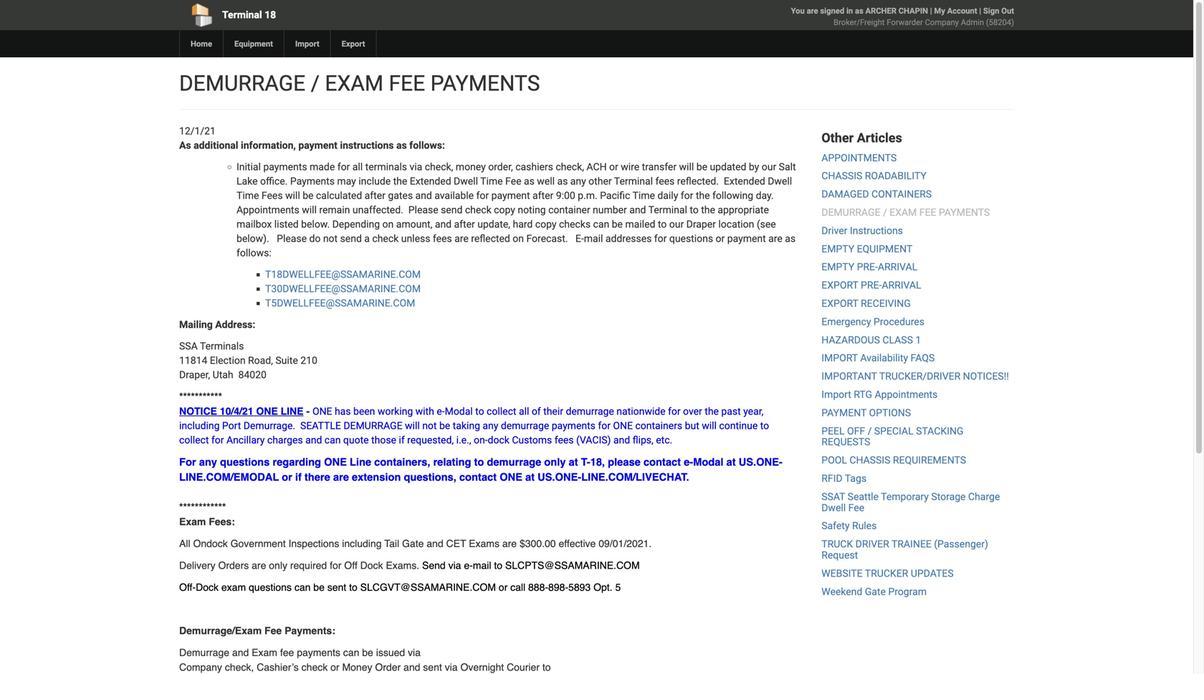 Task type: locate. For each thing, give the bounding box(es) containing it.
via right terminals
[[410, 161, 423, 173]]

payments inside demurrage and exam fee payments can be issued via company check, cashier's check or money order and sent via overnight courier to
[[297, 647, 341, 658]]

0 vertical spatial demurrage
[[566, 406, 614, 417]]

1 horizontal spatial sent
[[423, 662, 442, 673]]

0 horizontal spatial fees
[[433, 233, 452, 245]]

0 horizontal spatial exam
[[325, 71, 384, 96]]

my
[[935, 6, 946, 15]]

one has been working with e-modal to collect all of their demurrage nationwide for over the past year, including port demurrage.  seattle demurrage will not be taking any demurrage payments for one containers but will continue to collect for ancillary charges and can quote those if requested, i.e., on-dock customs fees (vacis) and flips, etc.
[[179, 406, 770, 446]]

2 vertical spatial /
[[868, 425, 872, 437]]

1 horizontal spatial not
[[422, 420, 437, 432]]

address:
[[215, 319, 256, 331]]

other
[[822, 131, 854, 146]]

2 horizontal spatial fee
[[849, 502, 865, 514]]

and
[[416, 190, 432, 201], [630, 204, 646, 216], [435, 218, 452, 230], [306, 434, 322, 446], [614, 434, 630, 446], [427, 538, 444, 549], [232, 647, 249, 658], [404, 662, 421, 673]]

export up emergency at the top of the page
[[822, 298, 859, 309]]

0 vertical spatial dock
[[360, 560, 383, 571]]

website
[[822, 567, 863, 579]]

0 horizontal spatial follows:
[[237, 247, 272, 259]]

or left the wire in the top right of the page
[[610, 161, 619, 173]]

2 empty from the top
[[822, 261, 855, 273]]

0 horizontal spatial /
[[311, 71, 320, 96]]

demurrage down been
[[344, 420, 403, 432]]

location
[[719, 218, 755, 230]]

1 vertical spatial if
[[295, 471, 302, 483]]

at down continue
[[727, 456, 736, 468]]

broker/freight
[[834, 18, 885, 27]]

collect up dock
[[487, 406, 517, 417]]

to inside for any questions regarding one line containers, relating to demurrage only at t-18, please contact e-modal at us.one- line.com/emodal or if there are extension questions, contact one at us.one-line.com/livechat.
[[474, 456, 484, 468]]

be
[[697, 161, 708, 173], [303, 190, 314, 201], [612, 218, 623, 230], [440, 420, 450, 432], [314, 582, 325, 593], [362, 647, 373, 658]]

including up off
[[342, 538, 382, 549]]

1 vertical spatial sent
[[423, 662, 442, 673]]

2 horizontal spatial check
[[465, 204, 492, 216]]

on left amount,
[[383, 218, 394, 230]]

order,
[[488, 161, 513, 173]]

quote
[[343, 434, 369, 446]]

made
[[310, 161, 335, 173]]

e- down cet
[[464, 560, 473, 571]]

appointments inside other articles appointments chassis roadability damaged containers demurrage / exam fee payments driver instructions empty equipment empty pre-arrival export pre-arrival export receiving emergency procedures hazardous class 1 import availability faqs important trucker/driver notices!! import rtg appointments payment options peel off / special stacking requests pool chassis requirements rfid tags ssat seattle temporary storage charge dwell fee safety rules truck driver trainee (passenger) request website trucker updates weekend gate program
[[875, 389, 938, 400]]

1 vertical spatial empty
[[822, 261, 855, 273]]

via right send
[[449, 560, 461, 571]]

0 vertical spatial payments
[[263, 161, 307, 173]]

1 vertical spatial /
[[883, 207, 888, 218]]

fee down order,
[[506, 175, 522, 187]]

1 | from the left
[[931, 6, 933, 15]]

and up please
[[416, 190, 432, 201]]

are right there
[[333, 471, 349, 483]]

our right the 'by' on the right of page
[[762, 161, 777, 173]]

1 vertical spatial any
[[483, 420, 499, 432]]

company down the my
[[925, 18, 959, 27]]

will right transfer
[[679, 161, 694, 173]]

are inside you are signed in as archer chapin | my account | sign out broker/freight forwarder company admin (58204)
[[807, 6, 819, 15]]

1 horizontal spatial import
[[822, 389, 852, 400]]

questions inside initial payments made for all terminals via check, money order, cashiers check, ach or wire transfer will be updated by our salt lake office. payments may include the extended dwell time fee as well as any other terminal fees reflected.  extended dwell time fees will be calculated after gates and available for payment after 9:00 p.m. pacific time daily for the following day. appointments will remain unaffected.  please send check copy noting container number and terminal to the appropriate mailbox listed below. depending on amount, and after update, hard copy checks can be mailed to our draper location (see below).   please do not send a check unless fees are reflected on forecast.   e-mail addresses for questions or payment are as follows:
[[670, 233, 714, 245]]

t30dwellfee@ssamarine.com link
[[265, 283, 421, 295]]

1 vertical spatial pre-
[[861, 279, 882, 291]]

1 horizontal spatial only
[[544, 456, 566, 468]]

check, left the money
[[425, 161, 453, 173]]

all
[[353, 161, 363, 173], [519, 406, 529, 417]]

payments up office. payments
[[263, 161, 307, 173]]

0 vertical spatial copy
[[494, 204, 515, 216]]

1 vertical spatial fee
[[849, 502, 865, 514]]

gates
[[388, 190, 413, 201]]

2 export from the top
[[822, 298, 859, 309]]

terminal 18
[[222, 9, 276, 21]]

any up p.m.
[[571, 175, 586, 187]]

chapin
[[899, 6, 929, 15]]

sent inside demurrage and exam fee payments can be issued via company check, cashier's check or money order and sent via overnight courier to
[[423, 662, 442, 673]]

2 vertical spatial any
[[199, 456, 217, 468]]

1 vertical spatial including
[[342, 538, 382, 549]]

include
[[359, 175, 391, 187]]

1 vertical spatial exam
[[890, 207, 917, 218]]

0 horizontal spatial check
[[302, 662, 328, 673]]

one down dock
[[500, 471, 523, 483]]

e- right with
[[437, 406, 445, 417]]

or down location
[[716, 233, 725, 245]]

1 vertical spatial export
[[822, 298, 859, 309]]

modal inside for any questions regarding one line containers, relating to demurrage only at t-18, please contact e-modal at us.one- line.com/emodal or if there are extension questions, contact one at us.one-line.com/livechat.
[[693, 456, 724, 468]]

be inside demurrage and exam fee payments can be issued via company check, cashier's check or money order and sent via overnight courier to
[[362, 647, 373, 658]]

or down regarding
[[282, 471, 292, 483]]

draper
[[687, 218, 716, 230]]

0 horizontal spatial appointments
[[237, 204, 300, 216]]

copy
[[494, 204, 515, 216], [535, 218, 557, 230]]

amount,
[[396, 218, 433, 230]]

export up the export receiving link
[[822, 279, 859, 291]]

are down government
[[252, 560, 266, 571]]

chassis up tags
[[850, 454, 891, 466]]

collect up for
[[179, 434, 209, 446]]

0 horizontal spatial any
[[199, 456, 217, 468]]

2 vertical spatial fees
[[555, 434, 574, 446]]

pacific
[[600, 190, 631, 201]]

0 horizontal spatial collect
[[179, 434, 209, 446]]

check,
[[425, 161, 453, 173], [556, 161, 584, 173], [225, 662, 254, 673]]

gate right tail
[[402, 538, 424, 549]]

sent
[[328, 582, 346, 593], [423, 662, 442, 673]]

fee
[[280, 647, 294, 658]]

as up terminals
[[397, 139, 407, 151]]

fees
[[656, 175, 675, 187], [433, 233, 452, 245], [555, 434, 574, 446]]

their
[[544, 406, 564, 417]]

1 horizontal spatial demurrage
[[344, 420, 403, 432]]

if inside "one has been working with e-modal to collect all of their demurrage nationwide for over the past year, including port demurrage.  seattle demurrage will not be taking any demurrage payments for one containers but will continue to collect for ancillary charges and can quote those if requested, i.e., on-dock customs fees (vacis) and flips, etc."
[[399, 434, 405, 446]]

payment up made
[[299, 139, 338, 151]]

0 horizontal spatial after
[[365, 190, 386, 201]]

at
[[569, 456, 578, 468], [727, 456, 736, 468], [526, 471, 535, 483]]

1 horizontal spatial extended
[[724, 175, 766, 187]]

check right a
[[372, 233, 399, 245]]

1 vertical spatial fee
[[920, 207, 937, 218]]

will
[[679, 161, 694, 173], [285, 190, 300, 201], [302, 204, 317, 216], [405, 420, 420, 432], [702, 420, 717, 432]]

appropriate
[[718, 204, 769, 216]]

only down government
[[269, 560, 288, 571]]

time left daily at the top right
[[633, 190, 655, 201]]

1 vertical spatial modal
[[693, 456, 724, 468]]

1 horizontal spatial fee
[[920, 207, 937, 218]]

0 vertical spatial /
[[311, 71, 320, 96]]

dwell down salt
[[768, 175, 792, 187]]

1 vertical spatial send
[[340, 233, 362, 245]]

off-dock exam questions can be sent to slcgvt@ssamarine.com or call 888-898-5893 opt. 5
[[179, 582, 621, 593]]

send down available
[[441, 204, 463, 216]]

e- inside "one has been working with e-modal to collect all of their demurrage nationwide for over the past year, including port demurrage.  seattle demurrage will not be taking any demurrage payments for one containers but will continue to collect for ancillary charges and can quote those if requested, i.e., on-dock customs fees (vacis) and flips, etc."
[[437, 406, 445, 417]]

terminals
[[200, 340, 244, 352]]

seattle
[[848, 491, 879, 503]]

/ down damaged containers link
[[883, 207, 888, 218]]

arrival down equipment
[[878, 261, 918, 273]]

1 vertical spatial collect
[[179, 434, 209, 446]]

as right in
[[855, 6, 864, 15]]

t18dwellfee@ssamarine.com
[[265, 269, 421, 280]]

demurrage inside for any questions regarding one line containers, relating to demurrage only at t-18, please contact e-modal at us.one- line.com/emodal or if there are extension questions, contact one at us.one-line.com/livechat.
[[487, 456, 542, 468]]

opt.
[[594, 582, 613, 593]]

company inside demurrage and exam fee payments can be issued via company check, cashier's check or money order and sent via overnight courier to
[[179, 662, 222, 673]]

archer
[[866, 6, 897, 15]]

import link
[[284, 30, 330, 57]]

payments up (vacis)
[[552, 420, 596, 432]]

exam inside demurrage and exam fee payments can be issued via company check, cashier's check or money order and sent via overnight courier to
[[252, 647, 277, 658]]

0 vertical spatial on
[[383, 218, 394, 230]]

as inside you are signed in as archer chapin | my account | sign out broker/freight forwarder company admin (58204)
[[855, 6, 864, 15]]

after
[[365, 190, 386, 201], [533, 190, 554, 201], [454, 218, 475, 230]]

0 horizontal spatial modal
[[445, 406, 473, 417]]

emergency procedures link
[[822, 316, 925, 328]]

at down customs
[[526, 471, 535, 483]]

chassis
[[822, 170, 863, 182], [850, 454, 891, 466]]

12/1/21
[[179, 125, 216, 137]]

0 vertical spatial import
[[295, 39, 320, 48]]

0 horizontal spatial send
[[340, 233, 362, 245]]

2 vertical spatial payment
[[728, 233, 766, 245]]

empty pre-arrival link
[[822, 261, 918, 273]]

us.one- down t-
[[538, 471, 582, 483]]

payment down location
[[728, 233, 766, 245]]

payment inside 12/1/21 as additional information, payment instructions as follows:
[[299, 139, 338, 151]]

modal up taking
[[445, 406, 473, 417]]

modal
[[445, 406, 473, 417], [693, 456, 724, 468]]

one right -
[[313, 406, 332, 417]]

2 extended from the left
[[724, 175, 766, 187]]

cashiers
[[516, 161, 553, 173]]

working
[[378, 406, 413, 417]]

0 vertical spatial our
[[762, 161, 777, 173]]

driver
[[856, 538, 890, 550]]

1 horizontal spatial check,
[[425, 161, 453, 173]]

1 vertical spatial follows:
[[237, 247, 272, 259]]

0 vertical spatial us.one-
[[739, 456, 783, 468]]

all inside "one has been working with e-modal to collect all of their demurrage nationwide for over the past year, including port demurrage.  seattle demurrage will not be taking any demurrage payments for one containers but will continue to collect for ancillary charges and can quote those if requested, i.e., on-dock customs fees (vacis) and flips, etc."
[[519, 406, 529, 417]]

1 horizontal spatial exam
[[252, 647, 277, 658]]

website trucker updates link
[[822, 567, 954, 579]]

2 | from the left
[[980, 6, 982, 15]]

time down lake
[[237, 190, 259, 201]]

or left money
[[331, 662, 340, 673]]

0 horizontal spatial demurrage
[[179, 71, 306, 96]]

demurrage down equipment link
[[179, 71, 306, 96]]

2 horizontal spatial check,
[[556, 161, 584, 173]]

questions right exam
[[249, 582, 292, 593]]

follows: down mailbox
[[237, 247, 272, 259]]

will right but
[[702, 420, 717, 432]]

appointments down fees
[[237, 204, 300, 216]]

to down off
[[349, 582, 358, 593]]

dock right off
[[360, 560, 383, 571]]

been
[[354, 406, 375, 417]]

exam down 'containers'
[[890, 207, 917, 218]]

demurrage up customs
[[501, 420, 549, 432]]

if right those
[[399, 434, 405, 446]]

0 horizontal spatial contact
[[460, 471, 497, 483]]

if inside for any questions regarding one line containers, relating to demurrage only at t-18, please contact e-modal at us.one- line.com/emodal or if there are extension questions, contact one at us.one-line.com/livechat.
[[295, 471, 302, 483]]

continue
[[720, 420, 758, 432]]

0 vertical spatial follows:
[[410, 139, 445, 151]]

0 vertical spatial questions
[[670, 233, 714, 245]]

2 vertical spatial demurrage
[[487, 456, 542, 468]]

be down number
[[612, 218, 623, 230]]

appointments
[[237, 204, 300, 216], [875, 389, 938, 400]]

as inside 12/1/21 as additional information, payment instructions as follows:
[[397, 139, 407, 151]]

be up requested,
[[440, 420, 450, 432]]

0 vertical spatial fees
[[656, 175, 675, 187]]

gate
[[402, 538, 424, 549], [865, 586, 886, 598]]

0 vertical spatial export
[[822, 279, 859, 291]]

0 vertical spatial fee
[[506, 175, 522, 187]]

stacking
[[916, 425, 964, 437]]

be inside "one has been working with e-modal to collect all of their demurrage nationwide for over the past year, including port demurrage.  seattle demurrage will not be taking any demurrage payments for one containers but will continue to collect for ancillary charges and can quote those if requested, i.e., on-dock customs fees (vacis) and flips, etc."
[[440, 420, 450, 432]]

including down notice
[[179, 420, 220, 432]]

dwell up safety
[[822, 502, 846, 514]]

draper,
[[179, 369, 210, 381]]

demurrage/exam
[[179, 625, 262, 636]]

as left the driver
[[785, 233, 796, 245]]

any right for
[[199, 456, 217, 468]]

e- down but
[[684, 456, 694, 468]]

terminal down daily at the top right
[[649, 204, 688, 216]]

-
[[306, 406, 310, 417]]

1 horizontal spatial |
[[980, 6, 982, 15]]

0 horizontal spatial payment
[[299, 139, 338, 151]]

do
[[309, 233, 321, 245]]

admin
[[961, 18, 985, 27]]

send
[[441, 204, 463, 216], [340, 233, 362, 245]]

empty down empty equipment link
[[822, 261, 855, 273]]

| left the sign on the top right of the page
[[980, 6, 982, 15]]

1 horizontal spatial our
[[762, 161, 777, 173]]

demurrage up (vacis)
[[566, 406, 614, 417]]

pre- down empty equipment link
[[857, 261, 878, 273]]

0 horizontal spatial e-
[[437, 406, 445, 417]]

demurrage inside "one has been working with e-modal to collect all of their demurrage nationwide for over the past year, including port demurrage.  seattle demurrage will not be taking any demurrage payments for one containers but will continue to collect for ancillary charges and can quote those if requested, i.e., on-dock customs fees (vacis) and flips, etc."
[[344, 420, 403, 432]]

1 horizontal spatial fee
[[506, 175, 522, 187]]

2 horizontal spatial e-
[[684, 456, 694, 468]]

2 vertical spatial payments
[[297, 647, 341, 658]]

exam down export
[[325, 71, 384, 96]]

1 horizontal spatial modal
[[693, 456, 724, 468]]

0 vertical spatial collect
[[487, 406, 517, 417]]

exams
[[469, 538, 500, 549]]

import left export link
[[295, 39, 320, 48]]

0 horizontal spatial all
[[353, 161, 363, 173]]

can inside initial payments made for all terminals via check, money order, cashiers check, ach or wire transfer will be updated by our salt lake office. payments may include the extended dwell time fee as well as any other terminal fees reflected.  extended dwell time fees will be calculated after gates and available for payment after 9:00 p.m. pacific time daily for the following day. appointments will remain unaffected.  please send check copy noting container number and terminal to the appropriate mailbox listed below. depending on amount, and after update, hard copy checks can be mailed to our draper location (see below).   please do not send a check unless fees are reflected on forecast.   e-mail addresses for questions or payment are as follows:
[[593, 218, 610, 230]]

be down office. payments
[[303, 190, 314, 201]]

send
[[422, 560, 446, 571]]

line
[[281, 406, 304, 417]]

any
[[571, 175, 586, 187], [483, 420, 499, 432], [199, 456, 217, 468]]

contact down relating
[[460, 471, 497, 483]]

0 vertical spatial sent
[[328, 582, 346, 593]]

copy up update,
[[494, 204, 515, 216]]

0 horizontal spatial if
[[295, 471, 302, 483]]

payments inside other articles appointments chassis roadability damaged containers demurrage / exam fee payments driver instructions empty equipment empty pre-arrival export pre-arrival export receiving emergency procedures hazardous class 1 import availability faqs important trucker/driver notices!! import rtg appointments payment options peel off / special stacking requests pool chassis requirements rfid tags ssat seattle temporary storage charge dwell fee safety rules truck driver trainee (passenger) request website trucker updates weekend gate program
[[939, 207, 990, 218]]

210
[[301, 355, 318, 366]]

0 horizontal spatial check,
[[225, 662, 254, 673]]

t-
[[581, 456, 591, 468]]

fee inside initial payments made for all terminals via check, money order, cashiers check, ach or wire transfer will be updated by our salt lake office. payments may include the extended dwell time fee as well as any other terminal fees reflected.  extended dwell time fees will be calculated after gates and available for payment after 9:00 p.m. pacific time daily for the following day. appointments will remain unaffected.  please send check copy noting container number and terminal to the appropriate mailbox listed below. depending on amount, and after update, hard copy checks can be mailed to our draper location (see below).   please do not send a check unless fees are reflected on forecast.   e-mail addresses for questions or payment are as follows:
[[506, 175, 522, 187]]

and up mailed
[[630, 204, 646, 216]]

be up money
[[362, 647, 373, 658]]

exam
[[221, 582, 246, 593]]

or inside demurrage and exam fee payments can be issued via company check, cashier's check or money order and sent via overnight courier to
[[331, 662, 340, 673]]

(passenger)
[[935, 538, 989, 550]]

are
[[807, 6, 819, 15], [455, 233, 469, 245], [769, 233, 783, 245], [333, 471, 349, 483], [503, 538, 517, 549], [252, 560, 266, 571]]

0 vertical spatial only
[[544, 456, 566, 468]]

procedures
[[874, 316, 925, 328]]

follows: inside 12/1/21 as additional information, payment instructions as follows:
[[410, 139, 445, 151]]

line.com/emodal
[[179, 471, 279, 483]]

import
[[822, 352, 858, 364]]

mail
[[584, 233, 603, 245], [473, 560, 492, 571]]

0 horizontal spatial copy
[[494, 204, 515, 216]]

over
[[683, 406, 703, 417]]

available
[[435, 190, 474, 201]]

1 vertical spatial fees
[[433, 233, 452, 245]]

instructions
[[340, 139, 394, 151]]

2 vertical spatial check
[[302, 662, 328, 673]]

0 horizontal spatial mail
[[473, 560, 492, 571]]

sent right order
[[423, 662, 442, 673]]

important trucker/driver notices!! link
[[822, 370, 1010, 382]]

as up '9:00'
[[557, 175, 568, 187]]

************ exam fees:
[[179, 501, 235, 527]]

gate inside other articles appointments chassis roadability damaged containers demurrage / exam fee payments driver instructions empty equipment empty pre-arrival export pre-arrival export receiving emergency procedures hazardous class 1 import availability faqs important trucker/driver notices!! import rtg appointments payment options peel off / special stacking requests pool chassis requirements rfid tags ssat seattle temporary storage charge dwell fee safety rules truck driver trainee (passenger) request website trucker updates weekend gate program
[[865, 586, 886, 598]]

any up dock
[[483, 420, 499, 432]]

copy down noting
[[535, 218, 557, 230]]

on
[[383, 218, 394, 230], [513, 233, 524, 245]]

off
[[848, 425, 866, 437]]

1 horizontal spatial gate
[[865, 586, 886, 598]]

check, left ach in the top of the page
[[556, 161, 584, 173]]

class
[[883, 334, 913, 346]]

are right you
[[807, 6, 819, 15]]

2 horizontal spatial time
[[633, 190, 655, 201]]

year,
[[744, 406, 764, 417]]

0 vertical spatial exam
[[179, 516, 206, 527]]

daily
[[658, 190, 679, 201]]

extension
[[352, 471, 401, 483]]

demurrage
[[566, 406, 614, 417], [501, 420, 549, 432], [487, 456, 542, 468]]

off
[[344, 560, 358, 571]]

exam down ************
[[179, 516, 206, 527]]

0 horizontal spatial extended
[[410, 175, 451, 187]]

1 vertical spatial demurrage
[[822, 207, 881, 218]]

empty down the driver
[[822, 243, 855, 255]]

chassis roadability link
[[822, 170, 927, 182]]

0 vertical spatial including
[[179, 420, 220, 432]]

to down on-
[[474, 456, 484, 468]]

1 export from the top
[[822, 279, 859, 291]]

pre- down empty pre-arrival link
[[861, 279, 882, 291]]

1 vertical spatial exam
[[252, 647, 277, 658]]



Task type: vqa. For each thing, say whether or not it's contained in the screenshot.
1st hour from left
no



Task type: describe. For each thing, give the bounding box(es) containing it.
0 horizontal spatial fee
[[389, 71, 425, 96]]

1 horizontal spatial check
[[372, 233, 399, 245]]

driver
[[822, 225, 848, 237]]

will up below.
[[302, 204, 317, 216]]

any inside for any questions regarding one line containers, relating to demurrage only at t-18, please contact e-modal at us.one- line.com/emodal or if there are extension questions, contact one at us.one-line.com/livechat.
[[199, 456, 217, 468]]

order
[[375, 662, 401, 673]]

to inside demurrage and exam fee payments can be issued via company check, cashier's check or money order and sent via overnight courier to
[[543, 662, 551, 673]]

will down office. payments
[[285, 190, 300, 201]]

relating
[[433, 456, 471, 468]]

roadability
[[865, 170, 927, 182]]

demurrage and exam fee payments can be issued via company check, cashier's check or money order and sent via overnight courier to
[[179, 647, 551, 673]]

tail
[[385, 538, 400, 549]]

1 vertical spatial our
[[670, 218, 684, 230]]

government
[[231, 538, 286, 549]]

special
[[875, 425, 914, 437]]

containers
[[872, 188, 932, 200]]

regarding
[[273, 456, 321, 468]]

for any questions regarding one line containers, relating to demurrage only at t-18, please contact e-modal at us.one- line.com/emodal or if there are extension questions, contact one at us.one-line.com/livechat.
[[179, 456, 783, 483]]

exam inside ************ exam fees:
[[179, 516, 206, 527]]

important
[[822, 370, 877, 382]]

for down port
[[211, 434, 224, 446]]

ach
[[587, 161, 607, 173]]

898-
[[549, 582, 569, 593]]

slcgvt@ssamarine.com
[[360, 582, 496, 593]]

can inside "one has been working with e-modal to collect all of their demurrage nationwide for over the past year, including port demurrage.  seattle demurrage will not be taking any demurrage payments for one containers but will continue to collect for ancillary charges and can quote those if requested, i.e., on-dock customs fees (vacis) and flips, etc."
[[325, 434, 341, 446]]

day.
[[756, 190, 774, 201]]

1 empty from the top
[[822, 243, 855, 255]]

1 horizontal spatial including
[[342, 538, 382, 549]]

ssa
[[179, 340, 198, 352]]

(58204)
[[987, 18, 1015, 27]]

0 horizontal spatial at
[[526, 471, 535, 483]]

mail inside initial payments made for all terminals via check, money order, cashiers check, ach or wire transfer will be updated by our salt lake office. payments may include the extended dwell time fee as well as any other terminal fees reflected.  extended dwell time fees will be calculated after gates and available for payment after 9:00 p.m. pacific time daily for the following day. appointments will remain unaffected.  please send check copy noting container number and terminal to the appropriate mailbox listed below. depending on amount, and after update, hard copy checks can be mailed to our draper location (see below).   please do not send a check unless fees are reflected on forecast.   e-mail addresses for questions or payment are as follows:
[[584, 233, 603, 245]]

import inside other articles appointments chassis roadability damaged containers demurrage / exam fee payments driver instructions empty equipment empty pre-arrival export pre-arrival export receiving emergency procedures hazardous class 1 import availability faqs important trucker/driver notices!! import rtg appointments payment options peel off / special stacking requests pool chassis requirements rfid tags ssat seattle temporary storage charge dwell fee safety rules truck driver trainee (passenger) request website trucker updates weekend gate program
[[822, 389, 852, 400]]

for left over
[[668, 406, 681, 417]]

or left call
[[499, 582, 508, 593]]

inspections
[[289, 538, 339, 549]]

seattle
[[300, 420, 341, 432]]

to right mailed
[[658, 218, 667, 230]]

can inside demurrage and exam fee payments can be issued via company check, cashier's check or money order and sent via overnight courier to
[[343, 647, 360, 658]]

(vacis)
[[576, 434, 611, 446]]

and down seattle
[[306, 434, 322, 446]]

not inside "one has been working with e-modal to collect all of their demurrage nationwide for over the past year, including port demurrage.  seattle demurrage will not be taking any demurrage payments for one containers but will continue to collect for ancillary charges and can quote those if requested, i.e., on-dock customs fees (vacis) and flips, etc."
[[422, 420, 437, 432]]

rfid tags link
[[822, 473, 867, 484]]

receiving
[[861, 298, 911, 309]]

demurrage inside other articles appointments chassis roadability damaged containers demurrage / exam fee payments driver instructions empty equipment empty pre-arrival export pre-arrival export receiving emergency procedures hazardous class 1 import availability faqs important trucker/driver notices!! import rtg appointments payment options peel off / special stacking requests pool chassis requirements rfid tags ssat seattle temporary storage charge dwell fee safety rules truck driver trainee (passenger) request website trucker updates weekend gate program
[[822, 207, 881, 218]]

payment options link
[[822, 407, 911, 419]]

1 horizontal spatial after
[[454, 218, 475, 230]]

export
[[342, 39, 365, 48]]

container
[[549, 204, 591, 216]]

only inside for any questions regarding one line containers, relating to demurrage only at t-18, please contact e-modal at us.one- line.com/emodal or if there are extension questions, contact one at us.one-line.com/livechat.
[[544, 456, 566, 468]]

those
[[371, 434, 397, 446]]

2 vertical spatial questions
[[249, 582, 292, 593]]

e- inside for any questions regarding one line containers, relating to demurrage only at t-18, please contact e-modal at us.one- line.com/emodal or if there are extension questions, contact one at us.one-line.com/livechat.
[[684, 456, 694, 468]]

1 vertical spatial chassis
[[850, 454, 891, 466]]

be down required
[[314, 582, 325, 593]]

1 horizontal spatial collect
[[487, 406, 517, 417]]

trucker/driver
[[880, 370, 961, 382]]

port
[[222, 420, 241, 432]]

1 vertical spatial payment
[[492, 190, 530, 201]]

there
[[305, 471, 330, 483]]

1 vertical spatial terminal
[[614, 175, 653, 187]]

0 vertical spatial exam
[[325, 71, 384, 96]]

are right exams
[[503, 538, 517, 549]]

calculated
[[316, 190, 362, 201]]

a
[[364, 233, 370, 245]]

fee inside other articles appointments chassis roadability damaged containers demurrage / exam fee payments driver instructions empty equipment empty pre-arrival export pre-arrival export receiving emergency procedures hazardous class 1 import availability faqs important trucker/driver notices!! import rtg appointments payment options peel off / special stacking requests pool chassis requirements rfid tags ssat seattle temporary storage charge dwell fee safety rules truck driver trainee (passenger) request website trucker updates weekend gate program
[[920, 207, 937, 218]]

0 horizontal spatial on
[[383, 218, 394, 230]]

peel
[[822, 425, 845, 437]]

0 vertical spatial arrival
[[878, 261, 918, 273]]

past
[[722, 406, 741, 417]]

delivery
[[179, 560, 216, 571]]

ancillary
[[227, 434, 265, 446]]

equipment
[[857, 243, 913, 255]]

0 horizontal spatial import
[[295, 39, 320, 48]]

2 horizontal spatial fees
[[656, 175, 675, 187]]

to down exams
[[494, 560, 503, 571]]

containers
[[636, 420, 683, 432]]

fee inside other articles appointments chassis roadability damaged containers demurrage / exam fee payments driver instructions empty equipment empty pre-arrival export pre-arrival export receiving emergency procedures hazardous class 1 import availability faqs important trucker/driver notices!! import rtg appointments payment options peel off / special stacking requests pool chassis requirements rfid tags ssat seattle temporary storage charge dwell fee safety rules truck driver trainee (passenger) request website trucker updates weekend gate program
[[849, 502, 865, 514]]

payments:
[[285, 625, 336, 636]]

11814
[[179, 355, 207, 366]]

1 vertical spatial demurrage
[[501, 420, 549, 432]]

1 vertical spatial arrival
[[882, 279, 922, 291]]

5893
[[569, 582, 591, 593]]

payments inside "one has been working with e-modal to collect all of their demurrage nationwide for over the past year, including port demurrage.  seattle demurrage will not be taking any demurrage payments for one containers but will continue to collect for ancillary charges and can quote those if requested, i.e., on-dock customs fees (vacis) and flips, etc."
[[552, 420, 596, 432]]

18
[[265, 9, 276, 21]]

follows: inside initial payments made for all terminals via check, money order, cashiers check, ach or wire transfer will be updated by our salt lake office. payments may include the extended dwell time fee as well as any other terminal fees reflected.  extended dwell time fees will be calculated after gates and available for payment after 9:00 p.m. pacific time daily for the following day. appointments will remain unaffected.  please send check copy noting container number and terminal to the appropriate mailbox listed below. depending on amount, and after update, hard copy checks can be mailed to our draper location (see below).   please do not send a check unless fees are reflected on forecast.   e-mail addresses for questions or payment are as follows:
[[237, 247, 272, 259]]

check, inside demurrage and exam fee payments can be issued via company check, cashier's check or money order and sent via overnight courier to
[[225, 662, 254, 673]]

9:00
[[556, 190, 576, 201]]

etc.
[[656, 434, 673, 446]]

modal inside "one has been working with e-modal to collect all of their demurrage nationwide for over the past year, including port demurrage.  seattle demurrage will not be taking any demurrage payments for one containers but will continue to collect for ancillary charges and can quote those if requested, i.e., on-dock customs fees (vacis) and flips, etc."
[[445, 406, 473, 417]]

0 horizontal spatial us.one-
[[538, 471, 582, 483]]

can down required
[[295, 582, 311, 593]]

or inside for any questions regarding one line containers, relating to demurrage only at t-18, please contact e-modal at us.one- line.com/emodal or if there are extension questions, contact one at us.one-line.com/livechat.
[[282, 471, 292, 483]]

ondock
[[193, 538, 228, 549]]

are down (see
[[769, 233, 783, 245]]

appointments inside initial payments made for all terminals via check, money order, cashiers check, ach or wire transfer will be updated by our salt lake office. payments may include the extended dwell time fee as well as any other terminal fees reflected.  extended dwell time fees will be calculated after gates and available for payment after 9:00 p.m. pacific time daily for the following day. appointments will remain unaffected.  please send check copy noting container number and terminal to the appropriate mailbox listed below. depending on amount, and after update, hard copy checks can be mailed to our draper location (see below).   please do not send a check unless fees are reflected on forecast.   e-mail addresses for questions or payment are as follows:
[[237, 204, 300, 216]]

for
[[179, 456, 196, 468]]

exam inside other articles appointments chassis roadability damaged containers demurrage / exam fee payments driver instructions empty equipment empty pre-arrival export pre-arrival export receiving emergency procedures hazardous class 1 import availability faqs important trucker/driver notices!! import rtg appointments payment options peel off / special stacking requests pool chassis requirements rfid tags ssat seattle temporary storage charge dwell fee safety rules truck driver trainee (passenger) request website trucker updates weekend gate program
[[890, 207, 917, 218]]

are left reflected
[[455, 233, 469, 245]]

t5dwellfee@ssamarine.com
[[265, 297, 415, 309]]

*********** notice 10/4/21 one line -
[[179, 391, 313, 417]]

availability
[[861, 352, 909, 364]]

and down demurrage/exam fee payments:
[[232, 647, 249, 658]]

be left updated
[[697, 161, 708, 173]]

questions inside for any questions regarding one line containers, relating to demurrage only at t-18, please contact e-modal at us.one- line.com/emodal or if there are extension questions, contact one at us.one-line.com/livechat.
[[220, 456, 270, 468]]

flips,
[[633, 434, 654, 446]]

following
[[713, 190, 754, 201]]

for right daily at the top right
[[681, 190, 694, 201]]

***********
[[179, 391, 222, 402]]

dwell inside other articles appointments chassis roadability damaged containers demurrage / exam fee payments driver instructions empty equipment empty pre-arrival export pre-arrival export receiving emergency procedures hazardous class 1 import availability faqs important trucker/driver notices!! import rtg appointments payment options peel off / special stacking requests pool chassis requirements rfid tags ssat seattle temporary storage charge dwell fee safety rules truck driver trainee (passenger) request website trucker updates weekend gate program
[[822, 502, 846, 514]]

effective
[[559, 538, 596, 549]]

and left cet
[[427, 538, 444, 549]]

one inside "*********** notice 10/4/21 one line -"
[[256, 406, 278, 417]]

1 horizontal spatial at
[[569, 456, 578, 468]]

but
[[685, 420, 700, 432]]

payment
[[822, 407, 867, 419]]

out
[[1002, 6, 1015, 15]]

empty equipment link
[[822, 243, 913, 255]]

cet
[[446, 538, 466, 549]]

1 horizontal spatial dock
[[360, 560, 383, 571]]

one up there
[[324, 456, 347, 468]]

1 horizontal spatial us.one-
[[739, 456, 783, 468]]

for right available
[[477, 190, 489, 201]]

are inside for any questions regarding one line containers, relating to demurrage only at t-18, please contact e-modal at us.one- line.com/emodal or if there are extension questions, contact one at us.one-line.com/livechat.
[[333, 471, 349, 483]]

in
[[847, 6, 853, 15]]

0 horizontal spatial gate
[[402, 538, 424, 549]]

sign
[[984, 6, 1000, 15]]

and down please
[[435, 218, 452, 230]]

0 vertical spatial chassis
[[822, 170, 863, 182]]

0 horizontal spatial only
[[269, 560, 288, 571]]

as
[[179, 139, 191, 151]]

2 horizontal spatial after
[[533, 190, 554, 201]]

2 horizontal spatial at
[[727, 456, 736, 468]]

1 extended from the left
[[410, 175, 451, 187]]

10/4/21
[[220, 406, 253, 417]]

09/01/2021.
[[599, 538, 652, 549]]

and left flips,
[[614, 434, 630, 446]]

including inside "one has been working with e-modal to collect all of their demurrage nationwide for over the past year, including port demurrage.  seattle demurrage will not be taking any demurrage payments for one containers but will continue to collect for ancillary charges and can quote those if requested, i.e., on-dock customs fees (vacis) and flips, etc."
[[179, 420, 220, 432]]

nationwide
[[617, 406, 666, 417]]

check inside demurrage and exam fee payments can be issued via company check, cashier's check or money order and sent via overnight courier to
[[302, 662, 328, 673]]

for up (vacis)
[[598, 420, 611, 432]]

rtg
[[854, 389, 873, 400]]

1 vertical spatial dock
[[196, 582, 219, 593]]

line.com/livechat.
[[582, 471, 690, 483]]

any inside initial payments made for all terminals via check, money order, cashiers check, ach or wire transfer will be updated by our salt lake office. payments may include the extended dwell time fee as well as any other terminal fees reflected.  extended dwell time fees will be calculated after gates and available for payment after 9:00 p.m. pacific time daily for the following day. appointments will remain unaffected.  please send check copy noting container number and terminal to the appropriate mailbox listed below. depending on amount, and after update, hard copy checks can be mailed to our draper location (see below).   please do not send a check unless fees are reflected on forecast.   e-mail addresses for questions or payment are as follows:
[[571, 175, 586, 187]]

options
[[869, 407, 911, 419]]

2 vertical spatial fee
[[265, 625, 282, 636]]

mailed
[[626, 218, 656, 230]]

0 vertical spatial payments
[[431, 71, 540, 96]]

for up may
[[338, 161, 350, 173]]

updates
[[911, 567, 954, 579]]

and right order
[[404, 662, 421, 673]]

fees
[[262, 190, 283, 201]]

via right the issued in the left of the page
[[408, 647, 421, 658]]

1 vertical spatial copy
[[535, 218, 557, 230]]

appointments link
[[822, 152, 897, 164]]

forwarder
[[887, 18, 923, 27]]

1 horizontal spatial e-
[[464, 560, 473, 571]]

via left overnight
[[445, 662, 458, 673]]

not inside initial payments made for all terminals via check, money order, cashiers check, ach or wire transfer will be updated by our salt lake office. payments may include the extended dwell time fee as well as any other terminal fees reflected.  extended dwell time fees will be calculated after gates and available for payment after 9:00 p.m. pacific time daily for the following day. appointments will remain unaffected.  please send check copy noting container number and terminal to the appropriate mailbox listed below. depending on amount, and after update, hard copy checks can be mailed to our draper location (see below).   please do not send a check unless fees are reflected on forecast.   e-mail addresses for questions or payment are as follows:
[[323, 233, 338, 245]]

payments inside initial payments made for all terminals via check, money order, cashiers check, ach or wire transfer will be updated by our salt lake office. payments may include the extended dwell time fee as well as any other terminal fees reflected.  extended dwell time fees will be calculated after gates and available for payment after 9:00 p.m. pacific time daily for the following day. appointments will remain unaffected.  please send check copy noting container number and terminal to the appropriate mailbox listed below. depending on amount, and after update, hard copy checks can be mailed to our draper location (see below).   please do not send a check unless fees are reflected on forecast.   e-mail addresses for questions or payment are as follows:
[[263, 161, 307, 173]]

t18dwellfee@ssamarine.com link
[[265, 269, 421, 280]]

via inside initial payments made for all terminals via check, money order, cashiers check, ach or wire transfer will be updated by our salt lake office. payments may include the extended dwell time fee as well as any other terminal fees reflected.  extended dwell time fees will be calculated after gates and available for payment after 9:00 p.m. pacific time daily for the following day. appointments will remain unaffected.  please send check copy noting container number and terminal to the appropriate mailbox listed below. depending on amount, and after update, hard copy checks can be mailed to our draper location (see below).   please do not send a check unless fees are reflected on forecast.   e-mail addresses for questions or payment are as follows:
[[410, 161, 423, 173]]

1 vertical spatial mail
[[473, 560, 492, 571]]

0 vertical spatial terminal
[[222, 9, 262, 21]]

any inside "one has been working with e-modal to collect all of their demurrage nationwide for over the past year, including port demurrage.  seattle demurrage will not be taking any demurrage payments for one containers but will continue to collect for ancillary charges and can quote those if requested, i.e., on-dock customs fees (vacis) and flips, etc."
[[483, 420, 499, 432]]

1
[[916, 334, 922, 346]]

0 horizontal spatial time
[[237, 190, 259, 201]]

to down year,
[[761, 420, 770, 432]]

2 vertical spatial terminal
[[649, 204, 688, 216]]

2 horizontal spatial payment
[[728, 233, 766, 245]]

1 horizontal spatial contact
[[644, 456, 681, 468]]

company inside you are signed in as archer chapin | my account | sign out broker/freight forwarder company admin (58204)
[[925, 18, 959, 27]]

the inside "one has been working with e-modal to collect all of their demurrage nationwide for over the past year, including port demurrage.  seattle demurrage will not be taking any demurrage payments for one containers but will continue to collect for ancillary charges and can quote those if requested, i.e., on-dock customs fees (vacis) and flips, etc."
[[705, 406, 719, 417]]

1 vertical spatial on
[[513, 233, 524, 245]]

as down cashiers
[[524, 175, 535, 187]]

ssat seattle temporary storage charge dwell fee link
[[822, 491, 1000, 514]]

will down with
[[405, 420, 420, 432]]

to up taking
[[476, 406, 484, 417]]

1 horizontal spatial send
[[441, 204, 463, 216]]

number
[[593, 204, 627, 216]]

for down mailed
[[655, 233, 667, 245]]

for left off
[[330, 560, 342, 571]]

temporary
[[881, 491, 929, 503]]

5
[[616, 582, 621, 593]]

damaged
[[822, 188, 869, 200]]

election
[[210, 355, 246, 366]]

one down nationwide
[[613, 420, 633, 432]]

************
[[179, 501, 226, 513]]

1 horizontal spatial time
[[481, 175, 503, 187]]

0 horizontal spatial dwell
[[454, 175, 478, 187]]

to up draper
[[690, 204, 699, 216]]

all inside initial payments made for all terminals via check, money order, cashiers check, ach or wire transfer will be updated by our salt lake office. payments may include the extended dwell time fee as well as any other terminal fees reflected.  extended dwell time fees will be calculated after gates and available for payment after 9:00 p.m. pacific time daily for the following day. appointments will remain unaffected.  please send check copy noting container number and terminal to the appropriate mailbox listed below. depending on amount, and after update, hard copy checks can be mailed to our draper location (see below).   please do not send a check unless fees are reflected on forecast.   e-mail addresses for questions or payment are as follows:
[[353, 161, 363, 173]]

terminals
[[365, 161, 407, 173]]

safety
[[822, 520, 850, 532]]

0 horizontal spatial sent
[[328, 582, 346, 593]]

request
[[822, 549, 858, 561]]

import availability faqs link
[[822, 352, 935, 364]]

1 horizontal spatial dwell
[[768, 175, 792, 187]]

noting
[[518, 204, 546, 216]]

orders
[[218, 560, 249, 571]]

by
[[749, 161, 760, 173]]

fees inside "one has been working with e-modal to collect all of their demurrage nationwide for over the past year, including port demurrage.  seattle demurrage will not be taking any demurrage payments for one containers but will continue to collect for ancillary charges and can quote those if requested, i.e., on-dock customs fees (vacis) and flips, etc."
[[555, 434, 574, 446]]

0 vertical spatial pre-
[[857, 261, 878, 273]]



